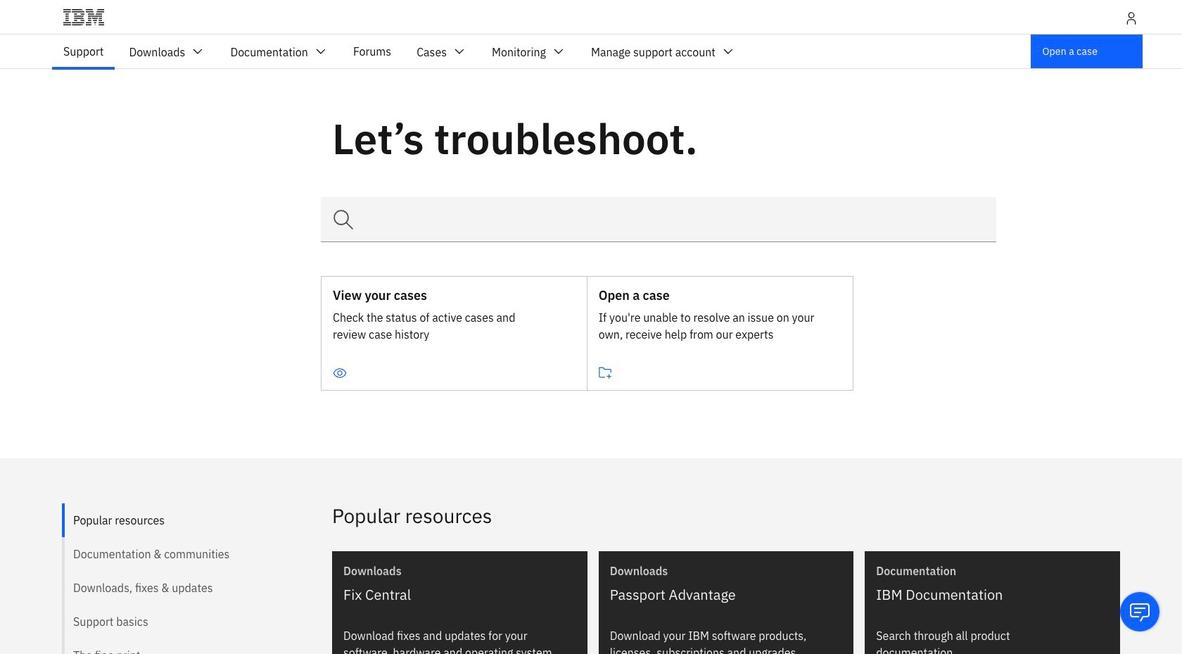 Task type: vqa. For each thing, say whether or not it's contained in the screenshot.
Let's talk 'element'
no



Task type: locate. For each thing, give the bounding box(es) containing it.
None search field
[[321, 197, 997, 242]]

download your ibm software products, licenses, subscriptions and upgrades region
[[599, 551, 854, 654]]

ibm element
[[34, 0, 1149, 34]]

None text field
[[321, 197, 997, 242]]

menu bar
[[51, 34, 748, 68]]

user profile image
[[1125, 11, 1139, 25]]



Task type: describe. For each thing, give the bounding box(es) containing it.
search through all product documentation region
[[865, 551, 1121, 654]]

download fixes and updates for your software, hardware and operating system region
[[332, 551, 588, 654]]

open the chat window image
[[1129, 601, 1152, 623]]



